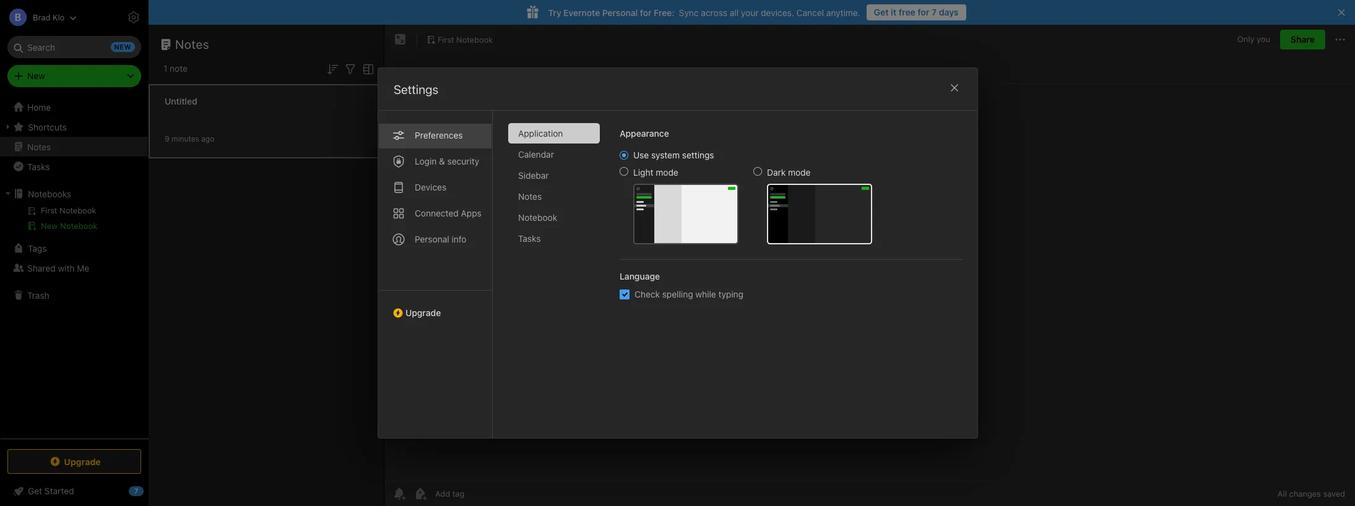 Task type: vqa. For each thing, say whether or not it's contained in the screenshot.
Click to collapse image
no



Task type: locate. For each thing, give the bounding box(es) containing it.
try evernote personal for free: sync across all your devices. cancel anytime.
[[548, 7, 861, 18]]

shared
[[27, 263, 56, 273]]

1 for from the left
[[918, 7, 930, 17]]

1 horizontal spatial notebook
[[456, 34, 493, 44]]

0 horizontal spatial notes
[[27, 142, 51, 152]]

for
[[918, 7, 930, 17], [640, 7, 652, 18]]

1 vertical spatial upgrade
[[64, 457, 101, 467]]

calendar
[[518, 149, 554, 160]]

0 horizontal spatial personal
[[415, 234, 449, 245]]

0 vertical spatial upgrade button
[[378, 290, 492, 323]]

connected
[[415, 208, 458, 219]]

0 vertical spatial notes
[[175, 37, 209, 51]]

add a reminder image
[[392, 487, 407, 502]]

mode down system
[[656, 167, 678, 178]]

2 for from the left
[[640, 7, 652, 18]]

dark
[[767, 167, 786, 178]]

settings image
[[126, 10, 141, 25]]

share
[[1291, 34, 1315, 45]]

1 horizontal spatial for
[[918, 7, 930, 17]]

new
[[27, 71, 45, 81], [41, 221, 58, 231]]

notes down shortcuts
[[27, 142, 51, 152]]

1
[[163, 63, 167, 74]]

trash link
[[0, 285, 148, 305]]

0 vertical spatial personal
[[602, 7, 638, 18]]

personal down the connected
[[415, 234, 449, 245]]

sidebar tab
[[508, 165, 600, 186]]

tasks down notebook tab
[[518, 233, 541, 244]]

expand notebooks image
[[3, 189, 13, 199]]

note window element
[[385, 25, 1356, 507]]

first
[[438, 34, 454, 44]]

get it free for 7 days button
[[867, 4, 966, 20]]

notebook right first in the left top of the page
[[456, 34, 493, 44]]

add tag image
[[413, 487, 428, 502]]

None search field
[[16, 36, 133, 58]]

1 vertical spatial notes
[[27, 142, 51, 152]]

use system settings
[[633, 150, 714, 160]]

new for new
[[27, 71, 45, 81]]

1 vertical spatial new
[[41, 221, 58, 231]]

tab list for appearance
[[508, 123, 610, 438]]

notebook
[[456, 34, 493, 44], [518, 212, 557, 223], [60, 221, 98, 231]]

shortcuts button
[[0, 117, 148, 137]]

new up tags on the left
[[41, 221, 58, 231]]

changes
[[1290, 489, 1321, 499]]

appearance
[[620, 128, 669, 139]]

light
[[633, 167, 653, 178]]

new notebook group
[[0, 204, 148, 238]]

1 vertical spatial tasks
[[518, 233, 541, 244]]

evernote
[[564, 7, 600, 18]]

2 mode from the left
[[788, 167, 811, 178]]

tree
[[0, 97, 149, 438]]

1 mode from the left
[[656, 167, 678, 178]]

for for free:
[[640, 7, 652, 18]]

calendar tab
[[508, 144, 600, 165]]

option group
[[620, 150, 872, 245]]

for left the free: on the top left of the page
[[640, 7, 652, 18]]

0 vertical spatial tasks
[[27, 161, 50, 172]]

new inside new popup button
[[27, 71, 45, 81]]

2 vertical spatial notes
[[518, 191, 542, 202]]

0 vertical spatial new
[[27, 71, 45, 81]]

me
[[77, 263, 89, 273]]

1 horizontal spatial upgrade button
[[378, 290, 492, 323]]

personal
[[602, 7, 638, 18], [415, 234, 449, 245]]

9 minutes ago
[[165, 134, 214, 143]]

Search text field
[[16, 36, 133, 58]]

trash
[[27, 290, 49, 301]]

your
[[741, 7, 759, 18]]

notebooks
[[28, 189, 71, 199]]

mode for dark mode
[[788, 167, 811, 178]]

spelling
[[662, 289, 693, 300]]

new for new notebook
[[41, 221, 58, 231]]

anytime.
[[827, 7, 861, 18]]

mode
[[656, 167, 678, 178], [788, 167, 811, 178]]

tasks inside button
[[27, 161, 50, 172]]

notebook inside note window element
[[456, 34, 493, 44]]

notebook up tags button
[[60, 221, 98, 231]]

0 horizontal spatial upgrade button
[[7, 450, 141, 474]]

login & security
[[415, 156, 479, 167]]

all
[[1278, 489, 1287, 499]]

notebook for new notebook
[[60, 221, 98, 231]]

0 horizontal spatial tasks
[[27, 161, 50, 172]]

tasks
[[27, 161, 50, 172], [518, 233, 541, 244]]

only
[[1238, 34, 1255, 44]]

for for 7
[[918, 7, 930, 17]]

close image
[[947, 81, 962, 95]]

notebook inside group
[[60, 221, 98, 231]]

tasks up notebooks
[[27, 161, 50, 172]]

new inside button
[[41, 221, 58, 231]]

typing
[[718, 289, 743, 300]]

1 horizontal spatial notes
[[175, 37, 209, 51]]

0 horizontal spatial for
[[640, 7, 652, 18]]

0 horizontal spatial mode
[[656, 167, 678, 178]]

for left 7
[[918, 7, 930, 17]]

mode right the dark
[[788, 167, 811, 178]]

mode for light mode
[[656, 167, 678, 178]]

notes
[[175, 37, 209, 51], [27, 142, 51, 152], [518, 191, 542, 202]]

0 horizontal spatial tab list
[[378, 111, 493, 438]]

notebook for first notebook
[[456, 34, 493, 44]]

9
[[165, 134, 169, 143]]

minutes
[[172, 134, 199, 143]]

notes up note
[[175, 37, 209, 51]]

light mode
[[633, 167, 678, 178]]

settings
[[682, 150, 714, 160]]

&
[[439, 156, 445, 167]]

application tab
[[508, 123, 600, 144]]

1 horizontal spatial mode
[[788, 167, 811, 178]]

tasks button
[[0, 157, 148, 176]]

tasks tab
[[508, 229, 600, 249]]

notebook tab
[[508, 207, 600, 228]]

tab list containing preferences
[[378, 111, 493, 438]]

sidebar
[[518, 170, 549, 181]]

1 vertical spatial upgrade button
[[7, 450, 141, 474]]

with
[[58, 263, 75, 273]]

new up home
[[27, 71, 45, 81]]

notebook up tasks tab
[[518, 212, 557, 223]]

1 horizontal spatial upgrade
[[405, 308, 441, 318]]

Dark mode radio
[[753, 167, 762, 176]]

2 horizontal spatial notes
[[518, 191, 542, 202]]

devices.
[[761, 7, 794, 18]]

for inside button
[[918, 7, 930, 17]]

untitled
[[165, 96, 197, 106]]

1 horizontal spatial personal
[[602, 7, 638, 18]]

0 horizontal spatial upgrade
[[64, 457, 101, 467]]

1 horizontal spatial tasks
[[518, 233, 541, 244]]

devices
[[415, 182, 446, 193]]

check
[[634, 289, 660, 300]]

personal right evernote
[[602, 7, 638, 18]]

0 horizontal spatial notebook
[[60, 221, 98, 231]]

2 horizontal spatial notebook
[[518, 212, 557, 223]]

option group containing use system settings
[[620, 150, 872, 245]]

upgrade button
[[378, 290, 492, 323], [7, 450, 141, 474]]

security
[[447, 156, 479, 167]]

tab list
[[378, 111, 493, 438], [508, 123, 610, 438]]

free:
[[654, 7, 675, 18]]

upgrade
[[405, 308, 441, 318], [64, 457, 101, 467]]

shared with me
[[27, 263, 89, 273]]

first notebook button
[[422, 31, 497, 48]]

upgrade button inside tab list
[[378, 290, 492, 323]]

cancel
[[797, 7, 824, 18]]

tab list containing application
[[508, 123, 610, 438]]

notes down sidebar
[[518, 191, 542, 202]]

1 horizontal spatial tab list
[[508, 123, 610, 438]]



Task type: describe. For each thing, give the bounding box(es) containing it.
login
[[415, 156, 436, 167]]

dark mode
[[767, 167, 811, 178]]

it
[[891, 7, 897, 17]]

shared with me link
[[0, 258, 148, 278]]

new button
[[7, 65, 141, 87]]

while
[[695, 289, 716, 300]]

Note Editor text field
[[385, 84, 1356, 481]]

check spelling while typing
[[634, 289, 743, 300]]

get it free for 7 days
[[874, 7, 959, 17]]

share button
[[1281, 30, 1326, 50]]

home link
[[0, 97, 149, 117]]

only you
[[1238, 34, 1271, 44]]

home
[[27, 102, 51, 112]]

notebooks link
[[0, 184, 148, 204]]

apps
[[461, 208, 481, 219]]

1 note
[[163, 63, 188, 74]]

language
[[620, 271, 660, 282]]

tree containing home
[[0, 97, 149, 438]]

first notebook
[[438, 34, 493, 44]]

settings
[[394, 82, 438, 97]]

notes inside tree
[[27, 142, 51, 152]]

free
[[899, 7, 916, 17]]

Use system settings radio
[[620, 151, 628, 160]]

all
[[730, 7, 739, 18]]

you
[[1257, 34, 1271, 44]]

notebook inside tab
[[518, 212, 557, 223]]

preferences
[[415, 130, 463, 141]]

note
[[170, 63, 188, 74]]

Check spelling while typing checkbox
[[620, 290, 629, 299]]

across
[[701, 7, 728, 18]]

all changes saved
[[1278, 489, 1346, 499]]

Light mode radio
[[620, 167, 628, 176]]

tab list for application
[[378, 111, 493, 438]]

0 vertical spatial upgrade
[[405, 308, 441, 318]]

new notebook
[[41, 221, 98, 231]]

notes link
[[0, 137, 148, 157]]

application
[[518, 128, 563, 139]]

days
[[939, 7, 959, 17]]

notes inside tab
[[518, 191, 542, 202]]

info
[[451, 234, 466, 245]]

notes tab
[[508, 186, 600, 207]]

sync
[[679, 7, 699, 18]]

shortcuts
[[28, 122, 67, 132]]

saved
[[1324, 489, 1346, 499]]

get
[[874, 7, 889, 17]]

tags
[[28, 243, 47, 254]]

7
[[932, 7, 937, 17]]

tags button
[[0, 238, 148, 258]]

ago
[[201, 134, 214, 143]]

try
[[548, 7, 561, 18]]

personal info
[[415, 234, 466, 245]]

system
[[651, 150, 680, 160]]

use
[[633, 150, 649, 160]]

1 vertical spatial personal
[[415, 234, 449, 245]]

connected apps
[[415, 208, 481, 219]]

expand note image
[[393, 32, 408, 47]]

new notebook button
[[0, 219, 148, 233]]

tasks inside tab
[[518, 233, 541, 244]]



